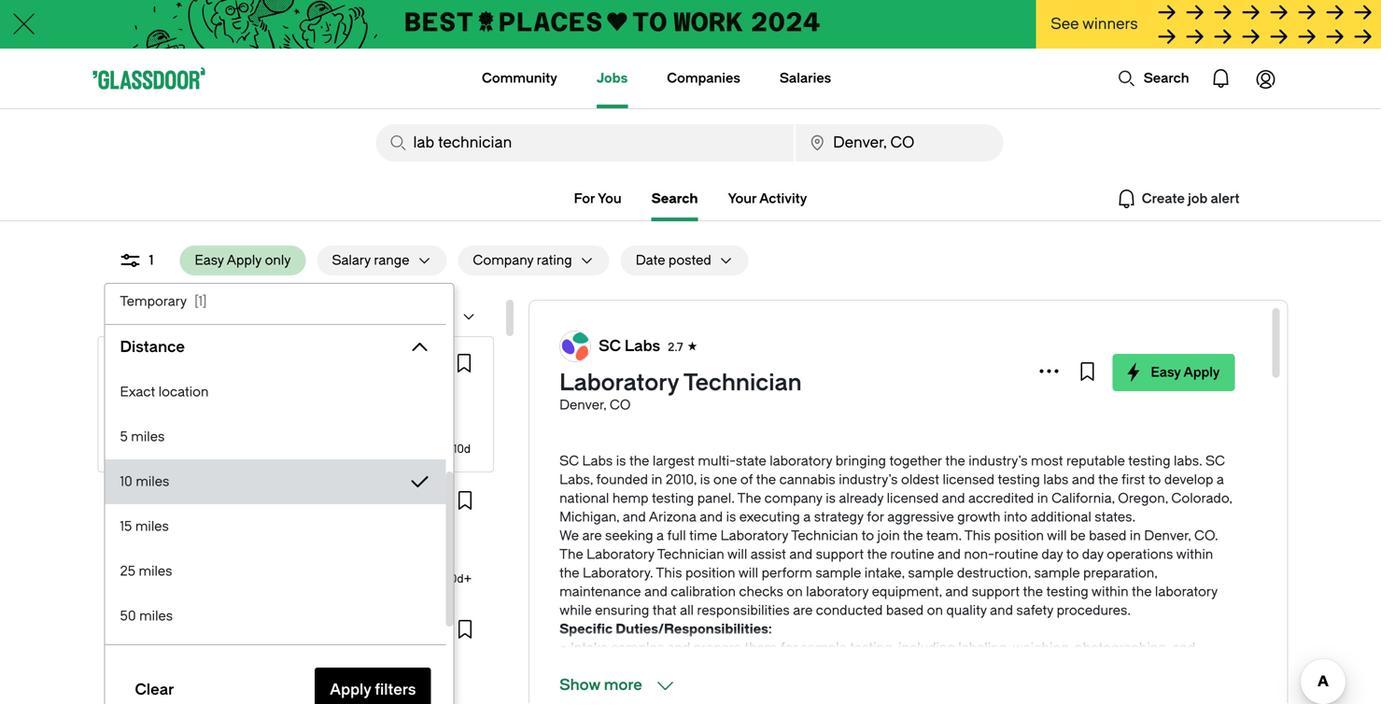 Task type: vqa. For each thing, say whether or not it's contained in the screenshot.
bhd
yes



Task type: locate. For each thing, give the bounding box(es) containing it.
checks
[[739, 584, 784, 600]]

1 vertical spatial co
[[610, 397, 631, 413]]

your
[[728, 191, 757, 206]]

california,
[[1052, 491, 1115, 506]]

0 vertical spatial support
[[816, 547, 864, 562]]

routine down join
[[891, 547, 935, 562]]

laboratory down co.
[[1155, 584, 1218, 600]]

are
[[582, 528, 602, 544], [793, 603, 813, 618]]

labs,
[[560, 472, 593, 488]]

1 horizontal spatial none field
[[796, 124, 1004, 162]]

within down co.
[[1177, 547, 1214, 562]]

community
[[482, 71, 557, 86]]

into
[[1004, 510, 1028, 525]]

perform
[[762, 566, 813, 581]]

for you link
[[574, 188, 622, 210]]

1 vertical spatial position
[[686, 566, 736, 581]]

- inside $50k - $70k easy apply
[[143, 554, 148, 567]]

miles right 50
[[139, 609, 173, 624]]

position up 'calibration'
[[686, 566, 736, 581]]

0 horizontal spatial routine
[[891, 547, 935, 562]]

in right jobs
[[254, 309, 265, 324]]

testing,
[[850, 640, 896, 656]]

miles inside 5 miles button
[[131, 429, 165, 445]]

miles right 5
[[131, 429, 165, 445]]

easy apply button
[[1113, 354, 1235, 391]]

are down michigan,
[[582, 528, 602, 544]]

1 horizontal spatial routine
[[995, 547, 1039, 562]]

1 horizontal spatial co
[[610, 397, 631, 413]]

within
[[1177, 547, 1214, 562], [1092, 584, 1129, 600]]

on left quality
[[927, 603, 943, 618]]

1 vertical spatial easy apply
[[128, 444, 176, 454]]

0 vertical spatial -
[[149, 424, 155, 437]]

0 horizontal spatial a
[[657, 528, 664, 544]]

labs.
[[1174, 453, 1203, 469]]

the down preparation,
[[1132, 584, 1152, 600]]

easy down $50k
[[127, 574, 148, 584]]

2 vertical spatial technician
[[657, 547, 724, 562]]

to left join
[[862, 528, 874, 544]]

Search keyword field
[[376, 124, 794, 162]]

1 vertical spatial labs
[[582, 453, 613, 469]]

1 horizontal spatial sc
[[599, 338, 621, 355]]

none field search location
[[796, 124, 1004, 162]]

apply inside $50k - $70k easy apply
[[150, 574, 176, 584]]

company
[[765, 491, 823, 506]]

founded
[[596, 472, 648, 488]]

search right lottie animation container icon
[[1144, 71, 1190, 86]]

testing up the accredited
[[998, 472, 1040, 488]]

1 horizontal spatial are
[[793, 603, 813, 618]]

1 horizontal spatial industry's
[[969, 453, 1028, 469]]

0 vertical spatial the
[[738, 491, 761, 506]]

the up intake,
[[867, 547, 887, 562]]

sc labs logo image up exact
[[114, 353, 135, 374]]

is up strategy
[[826, 491, 836, 506]]

destruction,
[[957, 566, 1031, 581]]

0 vertical spatial within
[[1177, 547, 1214, 562]]

search link
[[652, 188, 698, 210]]

0 horizontal spatial are
[[582, 528, 602, 544]]

labs inside sc labs is the largest multi-state laboratory bringing together the industry's most reputable testing labs. sc labs, founded in 2010, is one of the cannabis industry's oldest licensed testing labs and the first to develop a national hemp testing panel. the company is already licensed and accredited in california, oregon, colorado, michigan, and arizona and is executing a strategy for aggressive growth into additional states. we are seeking a full time laboratory technician to join the team. this position will be based in denver, co. the laboratory technician will assist and support the routine and non-routine day to day operations within the laboratory. this position will perform sample intake, sample destruction, sample preparation, maintenance and calibration checks on laboratory equipment, and support the testing within the laboratory while ensuring that all responsibilities are conducted based on quality and safety procedures. specific duties/responsibilities: ● intake samples and prepare them for sample testing, including labeling, weighing, photographing, and organizing samples
[[582, 453, 613, 469]]

the up maintenance
[[560, 566, 580, 581]]

0 horizontal spatial based
[[886, 603, 924, 618]]

on down perform
[[787, 584, 803, 600]]

50
[[120, 609, 136, 624]]

in
[[254, 309, 265, 324], [652, 472, 663, 488], [1038, 491, 1049, 506], [1130, 528, 1141, 544]]

search inside button
[[1144, 71, 1190, 86]]

0 horizontal spatial labs
[[582, 453, 613, 469]]

2 horizontal spatial to
[[1149, 472, 1161, 488]]

1 horizontal spatial labs
[[625, 338, 661, 355]]

1 none field from the left
[[376, 124, 794, 162]]

sc labs logo image
[[561, 332, 590, 361], [114, 353, 135, 374]]

based down equipment,
[[886, 603, 924, 618]]

to right first
[[1149, 472, 1161, 488]]

the
[[738, 491, 761, 506], [560, 547, 583, 562]]

for right them
[[781, 640, 798, 656]]

1 horizontal spatial support
[[972, 584, 1020, 600]]

aggressive
[[888, 510, 954, 525]]

0 horizontal spatial denver,
[[268, 309, 315, 324]]

sc labs logo image left sc labs
[[561, 332, 590, 361]]

and inside jobs list 'element'
[[166, 490, 186, 503]]

miles right '25'
[[139, 564, 172, 579]]

10
[[120, 474, 132, 489]]

denver, inside sc labs is the largest multi-state laboratory bringing together the industry's most reputable testing labs. sc labs, founded in 2010, is one of the cannabis industry's oldest licensed testing labs and the first to develop a national hemp testing panel. the company is already licensed and accredited in california, oregon, colorado, michigan, and arizona and is executing a strategy for aggressive growth into additional states. we are seeking a full time laboratory technician to join the team. this position will be based in denver, co. the laboratory technician will assist and support the routine and non-routine day to day operations within the laboratory. this position will perform sample intake, sample destruction, sample preparation, maintenance and calibration checks on laboratory equipment, and support the testing within the laboratory while ensuring that all responsibilities are conducted based on quality and safety procedures. specific duties/responsibilities: ● intake samples and prepare them for sample testing, including labeling, weighing, photographing, and organizing samples
[[1144, 528, 1191, 544]]

this
[[965, 528, 991, 544], [656, 566, 682, 581]]

company
[[473, 253, 534, 268]]

1 vertical spatial the
[[560, 547, 583, 562]]

1 horizontal spatial search
[[1144, 71, 1190, 86]]

0 horizontal spatial none field
[[376, 124, 794, 162]]

none field search keyword
[[376, 124, 794, 162]]

lottie animation container image
[[1118, 69, 1136, 88]]

1 horizontal spatial easy apply
[[1151, 365, 1220, 380]]

support down destruction,
[[972, 584, 1020, 600]]

routine up destruction,
[[995, 547, 1039, 562]]

labs
[[1044, 472, 1069, 488]]

1 horizontal spatial on
[[927, 603, 943, 618]]

denver, up "operations"
[[1144, 528, 1191, 544]]

duties/responsibilities:
[[616, 622, 772, 637]]

will left assist at the right
[[727, 547, 748, 562]]

0 vertical spatial a
[[1217, 472, 1224, 488]]

1 horizontal spatial for
[[867, 510, 884, 525]]

day down additional
[[1042, 547, 1063, 562]]

- for $50k
[[143, 554, 148, 567]]

25 miles button
[[105, 549, 446, 594]]

0 horizontal spatial the
[[560, 547, 583, 562]]

sc up labs,
[[560, 453, 579, 469]]

0 horizontal spatial industry's
[[839, 472, 898, 488]]

2.7
[[668, 341, 683, 354]]

1 button
[[104, 246, 169, 276]]

1 vertical spatial denver,
[[560, 397, 607, 413]]

a down company
[[804, 510, 811, 525]]

1 horizontal spatial within
[[1177, 547, 1214, 562]]

37
[[112, 309, 127, 324]]

labs left 2.7 in the left of the page
[[625, 338, 661, 355]]

laboratory left inc.
[[154, 619, 212, 632]]

are down perform
[[793, 603, 813, 618]]

a left full
[[657, 528, 664, 544]]

$45k - $65k
[[113, 683, 178, 696]]

based down states.
[[1089, 528, 1127, 544]]

miles up test
[[136, 474, 169, 489]]

this up 'that'
[[656, 566, 682, 581]]

co inside laboratory technician denver, co
[[610, 397, 631, 413]]

and right test
[[166, 490, 186, 503]]

organizing
[[560, 659, 624, 674]]

test
[[141, 490, 163, 503]]

1 vertical spatial technician
[[791, 528, 859, 544]]

to down be on the right bottom of the page
[[1067, 547, 1079, 562]]

0 vertical spatial search
[[1144, 71, 1190, 86]]

accredited
[[969, 491, 1034, 506]]

denver, up distance popup button
[[268, 309, 315, 324]]

1
[[149, 253, 154, 268]]

salary range button
[[317, 246, 410, 276]]

date posted button
[[621, 246, 712, 276]]

day
[[1042, 547, 1063, 562], [1082, 547, 1104, 562]]

industry's up the accredited
[[969, 453, 1028, 469]]

0 horizontal spatial support
[[816, 547, 864, 562]]

co down sc labs
[[610, 397, 631, 413]]

1 vertical spatial to
[[862, 528, 874, 544]]

colorado,
[[1172, 491, 1233, 506]]

miles inside 50 miles button
[[139, 609, 173, 624]]

0 horizontal spatial search
[[652, 191, 698, 206]]

laboratory up cannabis at the bottom right of the page
[[770, 453, 832, 469]]

0 horizontal spatial day
[[1042, 547, 1063, 562]]

Search location field
[[796, 124, 1004, 162]]

sc labs logo image inside jobs list 'element'
[[114, 353, 135, 374]]

sample up equipment,
[[908, 566, 954, 581]]

location
[[158, 384, 209, 400]]

day down be on the right bottom of the page
[[1082, 547, 1104, 562]]

0 horizontal spatial position
[[686, 566, 736, 581]]

miles inside 10 miles 'button'
[[136, 474, 169, 489]]

licensed
[[943, 472, 995, 488], [887, 491, 939, 506]]

will
[[1047, 528, 1067, 544], [727, 547, 748, 562], [739, 566, 759, 581]]

this down growth
[[965, 528, 991, 544]]

1 horizontal spatial this
[[965, 528, 991, 544]]

laboratory technician denver, co
[[560, 370, 802, 413]]

1 horizontal spatial to
[[1067, 547, 1079, 562]]

sample down be on the right bottom of the page
[[1035, 566, 1080, 581]]

easy up [1]
[[195, 253, 224, 268]]

easy apply up labs.
[[1151, 365, 1220, 380]]

intake
[[571, 640, 608, 656]]

sample
[[816, 566, 861, 581], [908, 566, 954, 581], [1035, 566, 1080, 581], [801, 640, 847, 656]]

0 horizontal spatial for
[[781, 640, 798, 656]]

0 vertical spatial labs
[[625, 338, 661, 355]]

1 vertical spatial -
[[143, 554, 148, 567]]

- right $45k
[[142, 683, 148, 696]]

and up california,
[[1072, 472, 1095, 488]]

0 vertical spatial are
[[582, 528, 602, 544]]

see winners link
[[1036, 0, 1381, 50]]

50 miles
[[120, 609, 173, 624]]

develop
[[1165, 472, 1214, 488]]

1 vertical spatial within
[[1092, 584, 1129, 600]]

0 vertical spatial industry's
[[969, 453, 1028, 469]]

strategy
[[814, 510, 864, 525]]

laboratory inside jobs list 'element'
[[154, 619, 212, 632]]

1 vertical spatial on
[[927, 603, 943, 618]]

0 vertical spatial technician
[[684, 370, 802, 396]]

miles inside 15 miles button
[[135, 519, 169, 534]]

bhd
[[113, 490, 138, 503]]

50 miles button
[[105, 594, 446, 639]]

and
[[1072, 472, 1095, 488], [166, 490, 186, 503], [942, 491, 965, 506], [623, 510, 646, 525], [700, 510, 723, 525], [790, 547, 813, 562], [938, 547, 961, 562], [645, 584, 668, 600], [946, 584, 969, 600], [990, 603, 1013, 618], [667, 640, 691, 656], [1173, 640, 1196, 656]]

and down the team.
[[938, 547, 961, 562]]

sample down conducted
[[801, 640, 847, 656]]

sc for sc labs
[[599, 338, 621, 355]]

co
[[319, 309, 340, 324], [610, 397, 631, 413]]

one
[[713, 472, 737, 488]]

miles inside 25 miles button
[[139, 564, 172, 579]]

support down strategy
[[816, 547, 864, 562]]

based
[[1089, 528, 1127, 544], [886, 603, 924, 618]]

apply down $70k
[[150, 574, 176, 584]]

- for $45k
[[142, 683, 148, 696]]

conducted
[[816, 603, 883, 618]]

additional
[[1031, 510, 1092, 525]]

0 vertical spatial co
[[319, 309, 340, 324]]

0 vertical spatial on
[[787, 584, 803, 600]]

together
[[890, 453, 942, 469]]

apply up labs.
[[1184, 365, 1220, 380]]

0 vertical spatial this
[[965, 528, 991, 544]]

0 vertical spatial licensed
[[943, 472, 995, 488]]

labs
[[625, 338, 661, 355], [582, 453, 613, 469]]

and up 'that'
[[645, 584, 668, 600]]

for up join
[[867, 510, 884, 525]]

search up date posted
[[652, 191, 698, 206]]

laboratory up conducted
[[806, 584, 869, 600]]

most
[[1031, 453, 1063, 469]]

routine
[[891, 547, 935, 562], [995, 547, 1039, 562]]

specific
[[560, 622, 613, 637]]

distance
[[120, 339, 185, 356]]

labs for sc labs is the largest multi-state laboratory bringing together the industry's most reputable testing labs. sc labs, founded in 2010, is one of the cannabis industry's oldest licensed testing labs and the first to develop a national hemp testing panel. the company is already licensed and accredited in california, oregon, colorado, michigan, and arizona and is executing a strategy for aggressive growth into additional states. we are seeking a full time laboratory technician to join the team. this position will be based in denver, co. the laboratory technician will assist and support the routine and non-routine day to day operations within the laboratory. this position will perform sample intake, sample destruction, sample preparation, maintenance and calibration checks on laboratory equipment, and support the testing within the laboratory while ensuring that all responsibilities are conducted based on quality and safety procedures. specific duties/responsibilities: ● intake samples and prepare them for sample testing, including labeling, weighing, photographing, and organizing samples
[[582, 453, 613, 469]]

1 horizontal spatial a
[[804, 510, 811, 525]]

distance list box
[[105, 370, 446, 684]]

2 none field from the left
[[796, 124, 1004, 162]]

we
[[560, 528, 579, 544]]

technician up state
[[684, 370, 802, 396]]

weighing,
[[1013, 640, 1072, 656]]

technician inside laboratory technician denver, co
[[684, 370, 802, 396]]

is
[[616, 453, 626, 469], [700, 472, 710, 488], [826, 491, 836, 506], [726, 510, 736, 525]]

easy apply
[[1151, 365, 1220, 380], [128, 444, 176, 454]]

0 vertical spatial based
[[1089, 528, 1127, 544]]

laboratory inside laboratory technician denver, co
[[560, 370, 679, 396]]

you
[[598, 191, 622, 206]]

apply inside the easy apply button
[[1184, 365, 1220, 380]]

5 miles button
[[105, 415, 446, 460]]

easy apply inside jobs list 'element'
[[128, 444, 176, 454]]

operations
[[1107, 547, 1174, 562]]

0 horizontal spatial this
[[656, 566, 682, 581]]

sc left 2.7 in the left of the page
[[599, 338, 621, 355]]

date
[[636, 253, 665, 268]]

labeling,
[[959, 640, 1010, 656]]

denver, up labs,
[[560, 397, 607, 413]]

co down salary
[[319, 309, 340, 324]]

1 vertical spatial this
[[656, 566, 682, 581]]

1 horizontal spatial position
[[994, 528, 1044, 544]]

- right $19.00
[[149, 424, 155, 437]]

1 vertical spatial a
[[804, 510, 811, 525]]

technician
[[684, 370, 802, 396], [791, 528, 859, 544], [657, 547, 724, 562]]

quality
[[947, 603, 987, 618]]

2 horizontal spatial denver,
[[1144, 528, 1191, 544]]

0 vertical spatial easy apply
[[1151, 365, 1220, 380]]

lottie animation container image
[[407, 49, 483, 107], [407, 49, 483, 107], [1199, 56, 1244, 101], [1199, 56, 1244, 101], [1244, 56, 1289, 101], [1244, 56, 1289, 101], [1118, 69, 1136, 88]]

the down of
[[738, 491, 761, 506]]

2 vertical spatial denver,
[[1144, 528, 1191, 544]]

2 vertical spatial -
[[142, 683, 148, 696]]

miles right 15
[[135, 519, 169, 534]]

industry's up 'already'
[[839, 472, 898, 488]]

show more button
[[560, 674, 676, 697]]

laboratory up laboratory.
[[587, 547, 655, 562]]

0 horizontal spatial sc
[[560, 453, 579, 469]]

0 horizontal spatial sc labs logo image
[[114, 353, 135, 374]]

position down into
[[994, 528, 1044, 544]]

1 vertical spatial will
[[727, 547, 748, 562]]

1 horizontal spatial denver,
[[560, 397, 607, 413]]

laboratory up assist at the right
[[721, 528, 789, 544]]

0 horizontal spatial easy apply
[[128, 444, 176, 454]]

None field
[[376, 124, 794, 162], [796, 124, 1004, 162]]

1 vertical spatial for
[[781, 640, 798, 656]]

labs up labs,
[[582, 453, 613, 469]]

licensed up the accredited
[[943, 472, 995, 488]]

- left $70k
[[143, 554, 148, 567]]

1 horizontal spatial based
[[1089, 528, 1127, 544]]

assist
[[751, 547, 786, 562]]

1 horizontal spatial licensed
[[943, 472, 995, 488]]

0 horizontal spatial to
[[862, 528, 874, 544]]

on
[[787, 584, 803, 600], [927, 603, 943, 618]]

1 vertical spatial licensed
[[887, 491, 939, 506]]

testing up procedures.
[[1047, 584, 1089, 600]]

1 vertical spatial based
[[886, 603, 924, 618]]

2 routine from the left
[[995, 547, 1039, 562]]

all
[[680, 603, 694, 618]]

sample up conducted
[[816, 566, 861, 581]]

laboratory down sc labs
[[560, 370, 679, 396]]

0 vertical spatial to
[[1149, 472, 1161, 488]]

oregon,
[[1118, 491, 1168, 506]]

the up the safety
[[1023, 584, 1043, 600]]

laboratory
[[770, 453, 832, 469], [806, 584, 869, 600], [1155, 584, 1218, 600]]

lottie animation container image inside the "search" button
[[1118, 69, 1136, 88]]

for
[[574, 191, 595, 206]]

national
[[560, 491, 609, 506]]

1 horizontal spatial day
[[1082, 547, 1104, 562]]

will up checks
[[739, 566, 759, 581]]

easy right 5
[[128, 444, 149, 454]]

within down preparation,
[[1092, 584, 1129, 600]]



Task type: describe. For each thing, give the bounding box(es) containing it.
prepare
[[694, 640, 741, 656]]

your activity
[[728, 191, 807, 206]]

apply down $19.00 - $20.00
[[151, 444, 176, 454]]

15 miles button
[[105, 504, 446, 549]]

2 vertical spatial will
[[739, 566, 759, 581]]

already
[[839, 491, 884, 506]]

safety
[[1017, 603, 1054, 618]]

and down panel.
[[700, 510, 723, 525]]

0 vertical spatial position
[[994, 528, 1044, 544]]

more
[[604, 677, 643, 694]]

bringing
[[836, 453, 886, 469]]

easy inside $50k - $70k easy apply
[[127, 574, 148, 584]]

activity
[[759, 191, 807, 206]]

1 horizontal spatial sc labs logo image
[[561, 332, 590, 361]]

is up founded
[[616, 453, 626, 469]]

date posted
[[636, 253, 712, 268]]

miles for 5 miles
[[131, 429, 165, 445]]

1 vertical spatial search
[[652, 191, 698, 206]]

and down duties/responsibilities:
[[667, 640, 691, 656]]

oldest
[[901, 472, 940, 488]]

easy inside button
[[1151, 365, 1181, 380]]

join
[[878, 528, 900, 544]]

denver, inside laboratory technician denver, co
[[560, 397, 607, 413]]

preparation,
[[1084, 566, 1158, 581]]

of
[[741, 472, 753, 488]]

25
[[120, 564, 135, 579]]

them
[[745, 640, 777, 656]]

5 miles
[[120, 429, 165, 445]]

testing up arizona
[[652, 491, 694, 506]]

0 vertical spatial for
[[867, 510, 884, 525]]

$20.00
[[157, 424, 193, 437]]

measurement
[[188, 490, 263, 503]]

lab
[[130, 309, 153, 324]]

2 horizontal spatial a
[[1217, 472, 1224, 488]]

25 miles
[[120, 564, 172, 579]]

winners
[[1083, 15, 1138, 33]]

in left 2010,
[[652, 472, 663, 488]]

is down panel.
[[726, 510, 736, 525]]

2 vertical spatial to
[[1067, 547, 1079, 562]]

and down 'hemp'
[[623, 510, 646, 525]]

full
[[667, 528, 686, 544]]

$70k
[[151, 554, 178, 567]]

10 miles button
[[105, 460, 446, 504]]

posted
[[669, 253, 712, 268]]

0 vertical spatial samples
[[612, 640, 664, 656]]

and up growth
[[942, 491, 965, 506]]

miles for 10 miles
[[136, 474, 169, 489]]

labs for sc labs
[[625, 338, 661, 355]]

sc for sc labs is the largest multi-state laboratory bringing together the industry's most reputable testing labs. sc labs, founded in 2010, is one of the cannabis industry's oldest licensed testing labs and the first to develop a national hemp testing panel. the company is already licensed and accredited in california, oregon, colorado, michigan, and arizona and is executing a strategy for aggressive growth into additional states. we are seeking a full time laboratory technician to join the team. this position will be based in denver, co. the laboratory technician will assist and support the routine and non-routine day to day operations within the laboratory. this position will perform sample intake, sample destruction, sample preparation, maintenance and calibration checks on laboratory equipment, and support the testing within the laboratory while ensuring that all responsibilities are conducted based on quality and safety procedures. specific duties/responsibilities: ● intake samples and prepare them for sample testing, including labeling, weighing, photographing, and organizing samples
[[560, 453, 579, 469]]

in down labs on the right bottom
[[1038, 491, 1049, 506]]

$19.00
[[113, 424, 146, 437]]

exact location button
[[105, 370, 446, 415]]

apply inside easy apply only 'button'
[[227, 253, 262, 268]]

that
[[653, 603, 677, 618]]

multi-
[[698, 453, 736, 469]]

$50k
[[113, 554, 140, 567]]

jobs
[[597, 71, 628, 86]]

the right together
[[946, 453, 966, 469]]

easy inside 'button'
[[195, 253, 224, 268]]

responsibilities
[[697, 603, 790, 618]]

hemp
[[613, 491, 649, 506]]

while
[[560, 603, 592, 618]]

seeking
[[605, 528, 653, 544]]

●
[[560, 640, 567, 656]]

0 horizontal spatial on
[[787, 584, 803, 600]]

1 routine from the left
[[891, 547, 935, 562]]

intake,
[[865, 566, 905, 581]]

1 vertical spatial are
[[793, 603, 813, 618]]

2 horizontal spatial sc
[[1206, 453, 1225, 469]]

largest
[[653, 453, 695, 469]]

miles for 15 miles
[[135, 519, 169, 534]]

in up "operations"
[[1130, 528, 1141, 544]]

30d+
[[443, 573, 472, 586]]

rating
[[537, 253, 572, 268]]

0 horizontal spatial licensed
[[887, 491, 939, 506]]

15 miles
[[120, 519, 169, 534]]

companies
[[667, 71, 741, 86]]

salaries
[[780, 71, 832, 86]]

$45k
[[113, 683, 139, 696]]

reputable
[[1067, 453, 1125, 469]]

1 horizontal spatial the
[[738, 491, 761, 506]]

technician
[[157, 309, 221, 324]]

1 vertical spatial samples
[[628, 659, 680, 674]]

miles for 50 miles
[[139, 609, 173, 624]]

and up perform
[[790, 547, 813, 562]]

5
[[120, 429, 128, 445]]

2 vertical spatial a
[[657, 528, 664, 544]]

temporary
[[120, 294, 187, 309]]

state
[[736, 453, 767, 469]]

cannabis
[[780, 472, 836, 488]]

0 vertical spatial denver,
[[268, 309, 315, 324]]

2 day from the left
[[1082, 547, 1104, 562]]

temporary [1]
[[120, 294, 207, 309]]

and up quality
[[946, 584, 969, 600]]

testing up first
[[1129, 453, 1171, 469]]

only
[[265, 253, 291, 268]]

and left the safety
[[990, 603, 1013, 618]]

company rating button
[[458, 246, 572, 276]]

growth
[[958, 510, 1001, 525]]

1 vertical spatial support
[[972, 584, 1020, 600]]

10 miles
[[120, 474, 169, 489]]

0 horizontal spatial co
[[319, 309, 340, 324]]

jobs list element
[[97, 335, 495, 704]]

37 lab technician jobs in denver, co
[[112, 309, 340, 324]]

procedures.
[[1057, 603, 1131, 618]]

the right of
[[756, 472, 776, 488]]

is left one at the bottom right
[[700, 472, 710, 488]]

1 day from the left
[[1042, 547, 1063, 562]]

jobs link
[[597, 49, 628, 108]]

companies link
[[667, 49, 741, 108]]

michigan,
[[560, 510, 620, 525]]

laboratory.
[[583, 566, 653, 581]]

including
[[899, 640, 955, 656]]

inc.
[[215, 619, 234, 632]]

the up founded
[[629, 453, 650, 469]]

the down reputable at the right of the page
[[1099, 472, 1119, 488]]

1 vertical spatial industry's
[[839, 472, 898, 488]]

15
[[120, 519, 132, 534]]

jobs
[[225, 309, 251, 324]]

- for $19.00
[[149, 424, 155, 437]]

the down aggressive at the bottom
[[903, 528, 923, 544]]

0 horizontal spatial within
[[1092, 584, 1129, 600]]

and right "photographing," at the bottom
[[1173, 640, 1196, 656]]

arizona
[[649, 510, 697, 525]]

easy apply inside button
[[1151, 365, 1220, 380]]

0 vertical spatial will
[[1047, 528, 1067, 544]]

salary
[[332, 253, 371, 268]]

be
[[1070, 528, 1086, 544]]

community link
[[482, 49, 557, 108]]

your activity link
[[728, 188, 807, 210]]

miles for 25 miles
[[139, 564, 172, 579]]



